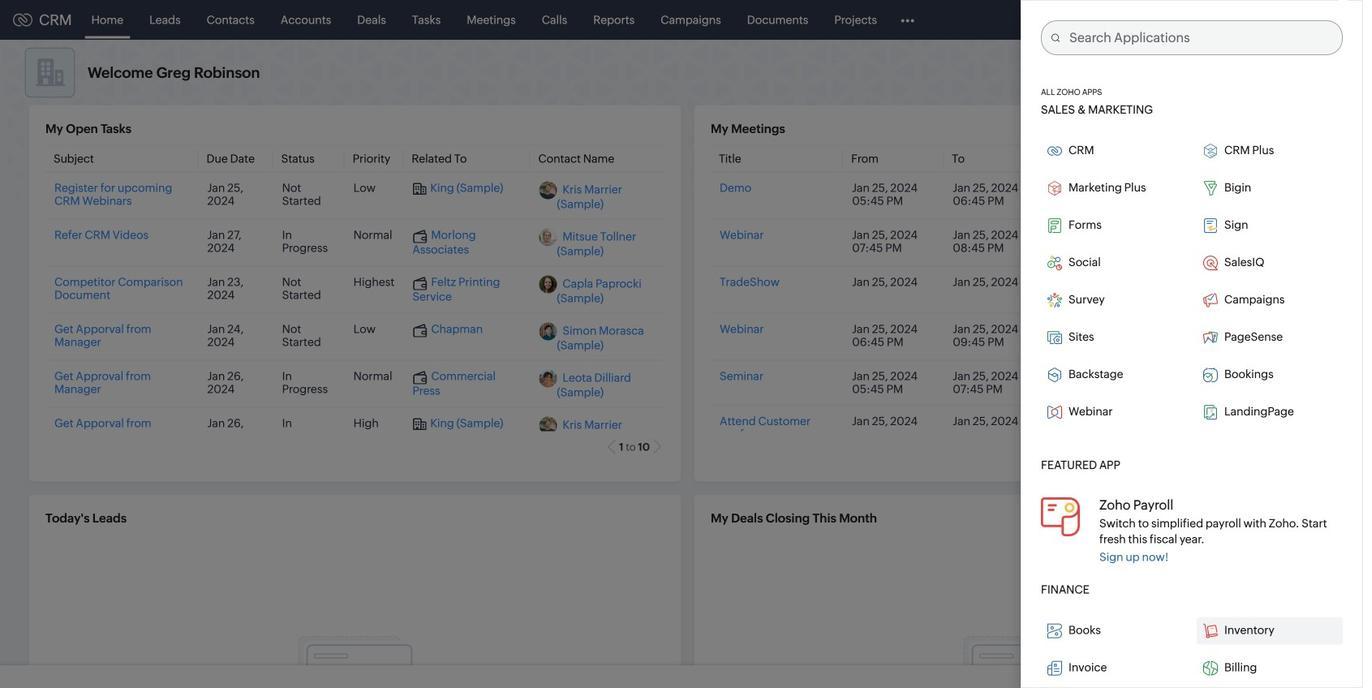 Task type: locate. For each thing, give the bounding box(es) containing it.
Search Applications text field
[[1060, 21, 1342, 54]]

logo image
[[13, 13, 32, 26]]

zoho payroll image
[[1041, 497, 1080, 536]]

calendar image
[[1192, 13, 1205, 26]]



Task type: vqa. For each thing, say whether or not it's contained in the screenshot.
"Profile" image
yes



Task type: describe. For each thing, give the bounding box(es) containing it.
profile image
[[1291, 7, 1317, 33]]

profile element
[[1281, 0, 1326, 39]]



